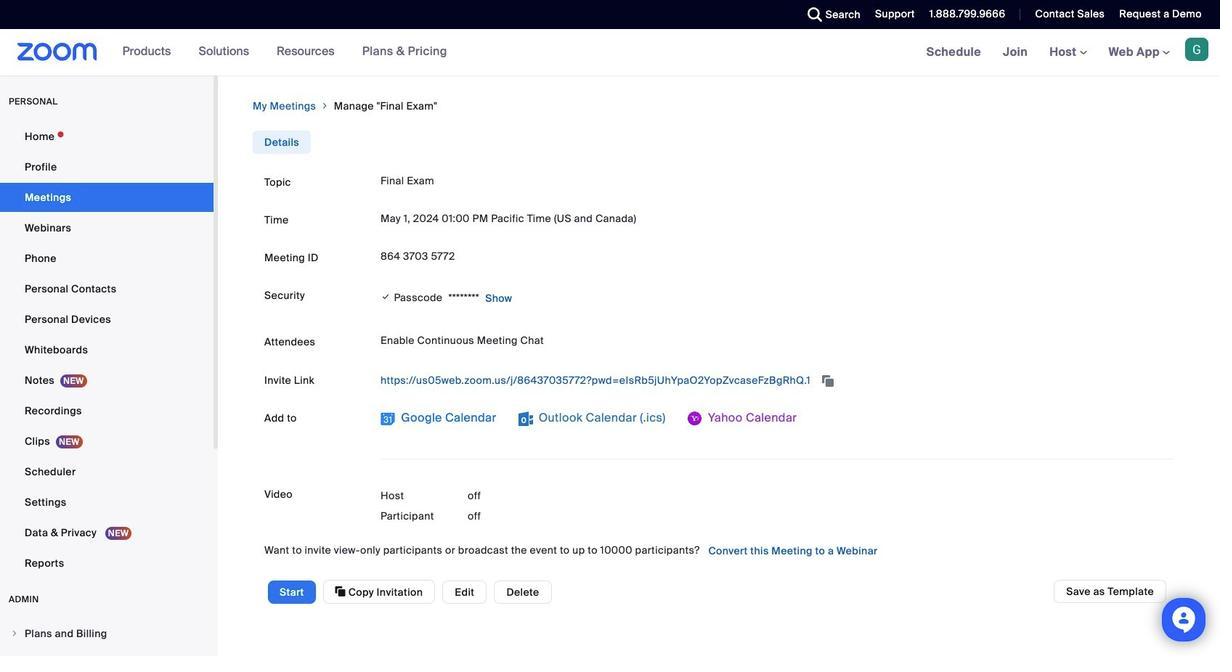 Task type: locate. For each thing, give the bounding box(es) containing it.
add to google calendar image
[[381, 412, 395, 426]]

manage final exam navigation
[[253, 99, 1185, 113]]

tab
[[253, 131, 311, 154]]

banner
[[0, 29, 1220, 76]]

copy image
[[335, 585, 346, 598]]

add to outlook calendar (.ics) image
[[518, 412, 533, 426]]

application
[[381, 369, 1174, 392]]

menu item
[[0, 620, 214, 648]]

add to yahoo calendar image
[[688, 412, 702, 426]]

personal menu menu
[[0, 122, 214, 580]]

right image
[[321, 99, 330, 113]]

zoom logo image
[[17, 43, 97, 61]]

profile picture image
[[1185, 38, 1208, 61]]

meetings navigation
[[916, 29, 1220, 76]]



Task type: vqa. For each thing, say whether or not it's contained in the screenshot.
ZOOM LOGO
yes



Task type: describe. For each thing, give the bounding box(es) containing it.
product information navigation
[[97, 29, 458, 76]]

manage my meeting tab control tab list
[[253, 131, 311, 154]]

checked image
[[381, 290, 391, 304]]

right image
[[10, 630, 19, 638]]



